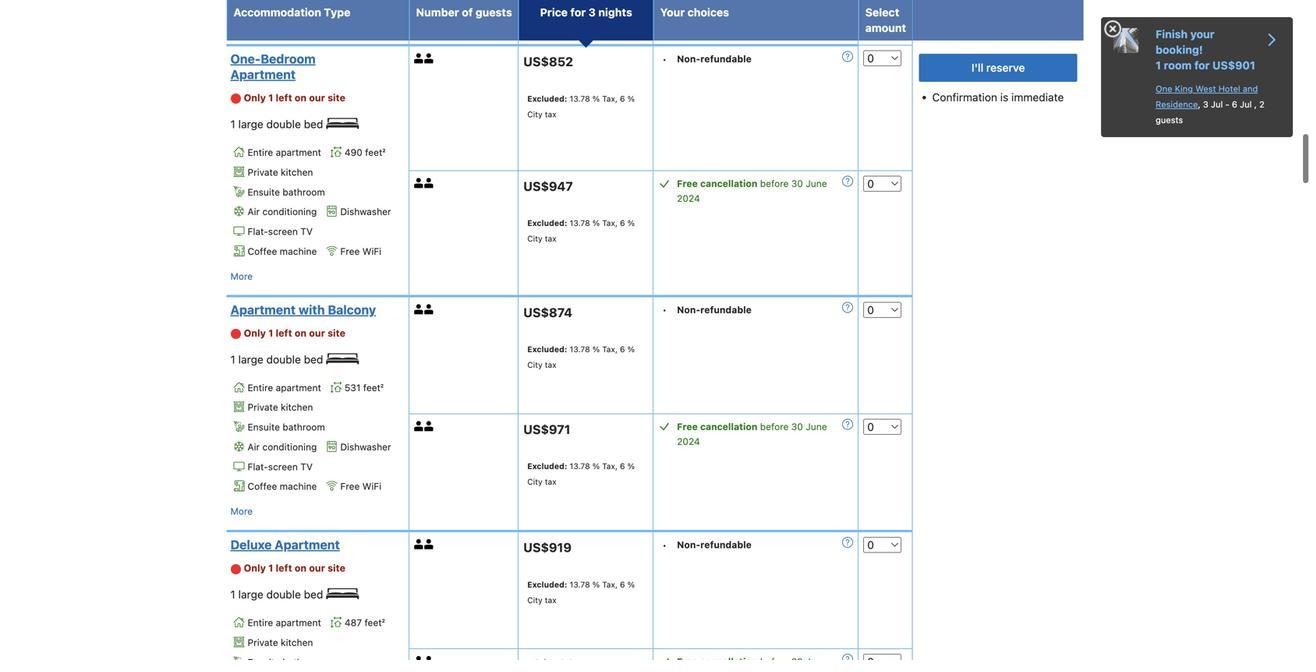 Task type: vqa. For each thing, say whether or not it's contained in the screenshot.
tax
yes



Task type: locate. For each thing, give the bounding box(es) containing it.
2 conditioning from the top
[[263, 442, 317, 453]]

only 1 left on our site down deluxe apartment
[[244, 563, 346, 574]]

screen for balcony
[[268, 462, 298, 473]]

excluded: for us$852
[[528, 94, 568, 103]]

13.78 % tax, 6 % city tax down us$971
[[528, 462, 635, 487]]

tax for us$852
[[545, 109, 557, 119]]

1 free cancellation from the top
[[677, 178, 758, 189]]

us$901
[[1213, 59, 1256, 72]]

1 vertical spatial double
[[267, 353, 301, 366]]

0 vertical spatial bed
[[304, 118, 323, 131]]

3 left the nights
[[589, 6, 596, 19]]

1 vertical spatial our
[[309, 328, 325, 339]]

bed down apartment with balcony link
[[304, 353, 323, 366]]

1 vertical spatial apartment
[[231, 303, 296, 317]]

1 30 from the top
[[792, 178, 804, 189]]

1 2024 from the top
[[677, 193, 701, 204]]

our down apartment with balcony link
[[309, 328, 325, 339]]

our
[[309, 92, 325, 103], [309, 328, 325, 339], [309, 563, 325, 574]]

3 large from the top
[[238, 589, 264, 602]]

1
[[1156, 59, 1162, 72], [269, 92, 273, 103], [231, 118, 236, 131], [269, 328, 273, 339], [231, 353, 236, 366], [269, 563, 273, 574], [231, 589, 236, 602]]

amount
[[866, 21, 907, 34]]

nights
[[599, 6, 633, 19]]

apartment left the 487 on the left of page
[[276, 618, 321, 629]]

2 tv from the top
[[301, 462, 313, 473]]

site for bedroom
[[328, 92, 346, 103]]

4 tax, from the top
[[603, 462, 618, 471]]

1 horizontal spatial for
[[1195, 59, 1211, 72]]

0 vertical spatial apartment
[[276, 147, 321, 158]]

tv
[[301, 226, 313, 237], [301, 462, 313, 473]]

0 vertical spatial for
[[571, 6, 586, 19]]

0 vertical spatial large
[[238, 118, 264, 131]]

large down apartment with balcony
[[238, 353, 264, 366]]

0 vertical spatial 3
[[589, 6, 596, 19]]

private kitchen for balcony
[[248, 402, 313, 413]]

3 site from the top
[[328, 563, 346, 574]]

excluded: down us$874
[[528, 345, 568, 354]]

apartment left 490
[[276, 147, 321, 158]]

jul left 2
[[1241, 99, 1253, 110]]

ensuite bathroom
[[248, 187, 325, 198], [248, 422, 325, 433]]

private kitchen
[[248, 167, 313, 178], [248, 402, 313, 413], [248, 638, 313, 649]]

2 ensuite bathroom from the top
[[248, 422, 325, 433]]

of
[[462, 6, 473, 19]]

0 vertical spatial conditioning
[[263, 206, 317, 217]]

0 vertical spatial before 30 june 2024
[[677, 178, 828, 204]]

wifi for apartment with balcony
[[363, 482, 382, 492]]

non-
[[677, 53, 701, 64], [677, 305, 701, 316], [677, 540, 701, 551]]

2 before from the top
[[761, 422, 789, 432]]

0 vertical spatial 30
[[792, 178, 804, 189]]

6 for us$947
[[620, 219, 625, 228]]

2 vertical spatial kitchen
[[281, 638, 313, 649]]

3 kitchen from the top
[[281, 638, 313, 649]]

kitchen
[[281, 167, 313, 178], [281, 402, 313, 413], [281, 638, 313, 649]]

refundable
[[701, 53, 752, 64], [701, 305, 752, 316], [701, 540, 752, 551]]

1 vertical spatial 30
[[792, 422, 804, 432]]

1 left from the top
[[276, 92, 292, 103]]

apartment for balcony
[[276, 383, 321, 394]]

balcony
[[328, 303, 376, 317]]

13.78 % tax, 6 % city tax for us$874
[[528, 345, 635, 370]]

2 • from the top
[[663, 305, 667, 316]]

only down the one-bedroom apartment
[[244, 92, 266, 103]]

residence
[[1156, 99, 1199, 110]]

excluded: down us$852
[[528, 94, 568, 103]]

2 vertical spatial only
[[244, 563, 266, 574]]

only 1 left on our site for apartment
[[244, 92, 346, 103]]

large for apartment with balcony
[[238, 353, 264, 366]]

bed down deluxe apartment link
[[304, 589, 323, 602]]

flat-screen tv for balcony
[[248, 462, 313, 473]]

more link up apartment with balcony
[[231, 269, 253, 284]]

free wifi for one-bedroom apartment
[[340, 246, 382, 257]]

1 vertical spatial more details on meals and payment options image
[[843, 419, 854, 430]]

2 air from the top
[[248, 442, 260, 453]]

apartment right deluxe
[[275, 538, 340, 553]]

13.78 down us$919
[[570, 580, 590, 590]]

more
[[231, 271, 253, 282], [231, 507, 253, 517]]

machine up apartment with balcony
[[280, 246, 317, 257]]

site down 'balcony'
[[328, 328, 346, 339]]

tv for balcony
[[301, 462, 313, 473]]

for
[[571, 6, 586, 19], [1195, 59, 1211, 72]]

on down one-bedroom apartment link
[[295, 92, 307, 103]]

1 horizontal spatial jul
[[1241, 99, 1253, 110]]

large down the one-bedroom apartment
[[238, 118, 264, 131]]

tax,
[[603, 94, 618, 103], [603, 219, 618, 228], [603, 345, 618, 354], [603, 462, 618, 471], [603, 580, 618, 590]]

1 vertical spatial entire apartment
[[248, 383, 321, 394]]

free cancellation for us$971
[[677, 422, 758, 432]]

4 13.78 % tax, 6 % city tax from the top
[[528, 462, 635, 487]]

0 vertical spatial free cancellation
[[677, 178, 758, 189]]

• for us$919
[[663, 540, 667, 551]]

apartment inside deluxe apartment link
[[275, 538, 340, 553]]

1 inside finish your booking! 1 room for us$901
[[1156, 59, 1162, 72]]

free wifi for apartment with balcony
[[340, 482, 382, 492]]

13.78 % tax, 6 % city tax down us$919
[[528, 580, 635, 605]]

, down west
[[1199, 99, 1201, 110]]

apartment inside apartment with balcony link
[[231, 303, 296, 317]]

13.78 down us$947
[[570, 219, 590, 228]]

2 on from the top
[[295, 328, 307, 339]]

5 tax from the top
[[545, 596, 557, 605]]

0 vertical spatial only
[[244, 92, 266, 103]]

3 excluded: from the top
[[528, 345, 568, 354]]

1 vertical spatial conditioning
[[263, 442, 317, 453]]

air conditioning
[[248, 206, 317, 217], [248, 442, 317, 453]]

site down one-bedroom apartment link
[[328, 92, 346, 103]]

1 large from the top
[[238, 118, 264, 131]]

excluded: down us$971
[[528, 462, 568, 471]]

0 vertical spatial air
[[248, 206, 260, 217]]

private for one-bedroom apartment
[[248, 167, 278, 178]]

3 city from the top
[[528, 361, 543, 370]]

double
[[267, 118, 301, 131], [267, 353, 301, 366], [267, 589, 301, 602]]

5 excluded: from the top
[[528, 580, 568, 590]]

toilet paper
[[317, 4, 369, 15]]

3 • from the top
[[663, 540, 667, 551]]

0 vertical spatial coffee machine
[[248, 246, 317, 257]]

1 before from the top
[[761, 178, 789, 189]]

0 vertical spatial refundable
[[701, 53, 752, 64]]

ensuite for apartment with balcony
[[248, 422, 280, 433]]

our down deluxe apartment link
[[309, 563, 325, 574]]

more details on meals and payment options image
[[843, 51, 854, 62], [843, 419, 854, 430]]

tv for apartment
[[301, 226, 313, 237]]

finish your booking! 1 room for us$901
[[1156, 28, 1256, 72]]

one-
[[231, 52, 261, 66]]

2 vertical spatial double
[[267, 589, 301, 602]]

1 vertical spatial only
[[244, 328, 266, 339]]

2 vertical spatial entire apartment
[[248, 618, 321, 629]]

air conditioning for balcony
[[248, 442, 317, 453]]

flat-
[[248, 226, 268, 237], [248, 462, 268, 473]]

3 only from the top
[[244, 563, 266, 574]]

1 vertical spatial wifi
[[363, 482, 382, 492]]

apartment for apartment
[[276, 147, 321, 158]]

non- for us$852
[[677, 53, 701, 64]]

tax down us$919
[[545, 596, 557, 605]]

1 bathroom from the top
[[283, 187, 325, 198]]

0 horizontal spatial guests
[[476, 6, 512, 19]]

1 flat-screen tv from the top
[[248, 226, 313, 237]]

1 vertical spatial dishwasher
[[340, 442, 391, 453]]

0 vertical spatial coffee
[[248, 246, 277, 257]]

2 only from the top
[[244, 328, 266, 339]]

bed
[[304, 118, 323, 131], [304, 353, 323, 366], [304, 589, 323, 602]]

occupancy image
[[414, 422, 424, 432], [414, 540, 424, 550], [424, 540, 435, 550], [424, 657, 435, 661]]

air
[[248, 206, 260, 217], [248, 442, 260, 453]]

coffee machine
[[248, 246, 317, 257], [248, 482, 317, 492]]

for inside finish your booking! 1 room for us$901
[[1195, 59, 1211, 72]]

coffee machine up deluxe apartment
[[248, 482, 317, 492]]

free cancellation
[[677, 178, 758, 189], [677, 422, 758, 432]]

june
[[806, 178, 828, 189], [806, 422, 828, 432]]

1 screen from the top
[[268, 226, 298, 237]]

1 vertical spatial left
[[276, 328, 292, 339]]

3
[[589, 6, 596, 19], [1204, 99, 1209, 110]]

choices
[[688, 6, 730, 19]]

left for apartment
[[276, 328, 292, 339]]

30 for us$947
[[792, 178, 804, 189]]

large down deluxe
[[238, 589, 264, 602]]

city down us$852
[[528, 109, 543, 119]]

1 vertical spatial for
[[1195, 59, 1211, 72]]

1 city from the top
[[528, 109, 543, 119]]

air conditioning for apartment
[[248, 206, 317, 217]]

, 3 jul - 6 jul  ,
[[1199, 99, 1260, 110]]

king
[[1176, 84, 1194, 94]]

for up west
[[1195, 59, 1211, 72]]

large for one-bedroom apartment
[[238, 118, 264, 131]]

3 tax from the top
[[545, 361, 557, 370]]

non- for us$874
[[677, 305, 701, 316]]

2 13.78 from the top
[[570, 219, 590, 228]]

dishwasher down 531 feet²
[[340, 442, 391, 453]]

13.78 % tax, 6 % city tax down us$852
[[528, 94, 635, 119]]

bed down one-bedroom apartment link
[[304, 118, 323, 131]]

1 large double bed for balcony
[[231, 353, 326, 366]]

free wifi up deluxe apartment link
[[340, 482, 382, 492]]

double down apartment with balcony
[[267, 353, 301, 366]]

non-refundable
[[677, 53, 752, 64], [677, 305, 752, 316], [677, 540, 752, 551]]

left down apartment with balcony
[[276, 328, 292, 339]]

i'll reserve
[[972, 61, 1026, 74]]

1 vertical spatial site
[[328, 328, 346, 339]]

1 only 1 left on our site from the top
[[244, 92, 346, 103]]

entire apartment
[[248, 147, 321, 158], [248, 383, 321, 394], [248, 618, 321, 629]]

apartment down one-
[[231, 67, 296, 82]]

before 30 june 2024 for us$947
[[677, 178, 828, 204]]

2 june from the top
[[806, 422, 828, 432]]

2 vertical spatial our
[[309, 563, 325, 574]]

2 flat-screen tv from the top
[[248, 462, 313, 473]]

city down us$971
[[528, 477, 543, 487]]

tax down us$947
[[545, 234, 557, 244]]

, left 2
[[1255, 99, 1258, 110]]

1 vertical spatial air conditioning
[[248, 442, 317, 453]]

1 air from the top
[[248, 206, 260, 217]]

2 vertical spatial •
[[663, 540, 667, 551]]

4 13.78 from the top
[[570, 462, 590, 471]]

1 private from the top
[[248, 167, 278, 178]]

0 vertical spatial non-refundable
[[677, 53, 752, 64]]

2 air conditioning from the top
[[248, 442, 317, 453]]

feet² right "531"
[[363, 383, 384, 394]]

1 air conditioning from the top
[[248, 206, 317, 217]]

2 excluded: from the top
[[528, 219, 568, 228]]

1 horizontal spatial guests
[[1156, 115, 1184, 125]]

cancellation
[[701, 178, 758, 189], [701, 422, 758, 432]]

1 vertical spatial entire
[[248, 383, 273, 394]]

1 before 30 june 2024 from the top
[[677, 178, 828, 204]]

dishwasher for apartment with balcony
[[340, 442, 391, 453]]

2 private kitchen from the top
[[248, 402, 313, 413]]

1 vertical spatial private kitchen
[[248, 402, 313, 413]]

only
[[244, 92, 266, 103], [244, 328, 266, 339], [244, 563, 266, 574]]

1 refundable from the top
[[701, 53, 752, 64]]

site
[[328, 92, 346, 103], [328, 328, 346, 339], [328, 563, 346, 574]]

1 vertical spatial before
[[761, 422, 789, 432]]

0 vertical spatial left
[[276, 92, 292, 103]]

tax, for us$947
[[603, 219, 618, 228]]

before 30 june 2024
[[677, 178, 828, 204], [677, 422, 828, 447]]

left
[[276, 92, 292, 103], [276, 328, 292, 339], [276, 563, 292, 574]]

13.78 % tax, 6 % city tax down us$874
[[528, 345, 635, 370]]

excluded:
[[528, 94, 568, 103], [528, 219, 568, 228], [528, 345, 568, 354], [528, 462, 568, 471], [528, 580, 568, 590]]

3 private kitchen from the top
[[248, 638, 313, 649]]

0 vertical spatial on
[[295, 92, 307, 103]]

1 vertical spatial free cancellation
[[677, 422, 758, 432]]

%
[[593, 94, 600, 103], [628, 94, 635, 103], [593, 219, 600, 228], [628, 219, 635, 228], [593, 345, 600, 354], [628, 345, 635, 354], [593, 462, 600, 471], [628, 462, 635, 471], [593, 580, 600, 590], [628, 580, 635, 590]]

more details on meals and payment options image
[[843, 176, 854, 187], [843, 302, 854, 313], [843, 538, 854, 549], [843, 655, 854, 661]]

our for apartment
[[309, 92, 325, 103]]

coffee up apartment with balcony
[[248, 246, 277, 257]]

1 vertical spatial june
[[806, 422, 828, 432]]

•
[[663, 54, 667, 65], [663, 305, 667, 316], [663, 540, 667, 551]]

1 tv from the top
[[301, 226, 313, 237]]

your
[[1191, 28, 1215, 41]]

before for us$947
[[761, 178, 789, 189]]

occupancy image
[[414, 53, 424, 64], [424, 53, 435, 64], [414, 178, 424, 188], [424, 178, 435, 188], [414, 305, 424, 315], [424, 305, 435, 315], [424, 422, 435, 432], [414, 657, 424, 661]]

1 tax from the top
[[545, 109, 557, 119]]

before for us$971
[[761, 422, 789, 432]]

city for us$971
[[528, 477, 543, 487]]

13.78 down us$971
[[570, 462, 590, 471]]

1 large double bed
[[231, 118, 326, 131], [231, 353, 326, 366], [231, 589, 326, 602]]

2 cancellation from the top
[[701, 422, 758, 432]]

0 vertical spatial site
[[328, 92, 346, 103]]

1 vertical spatial feet²
[[363, 383, 384, 394]]

0 vertical spatial before
[[761, 178, 789, 189]]

30 for us$971
[[792, 422, 804, 432]]

2 vertical spatial feet²
[[365, 618, 385, 629]]

2 vertical spatial entire
[[248, 618, 273, 629]]

1 vertical spatial bathroom
[[283, 422, 325, 433]]

2 apartment from the top
[[276, 383, 321, 394]]

2 vertical spatial private
[[248, 638, 278, 649]]

0 vertical spatial only 1 left on our site
[[244, 92, 346, 103]]

1 more from the top
[[231, 271, 253, 282]]

2 vertical spatial site
[[328, 563, 346, 574]]

coffee machine up apartment with balcony
[[248, 246, 317, 257]]

excluded: for us$919
[[528, 580, 568, 590]]

dishwasher down 490 feet²
[[340, 206, 391, 217]]

feet² right 490
[[365, 147, 386, 158]]

0 vertical spatial •
[[663, 54, 667, 65]]

2 flat- from the top
[[248, 462, 268, 473]]

city for us$874
[[528, 361, 543, 370]]

1 non- from the top
[[677, 53, 701, 64]]

non-refundable for us$919
[[677, 540, 752, 551]]

2 only 1 left on our site from the top
[[244, 328, 346, 339]]

on
[[295, 92, 307, 103], [295, 328, 307, 339], [295, 563, 307, 574]]

more up deluxe
[[231, 507, 253, 517]]

entire apartment left the 487 on the left of page
[[248, 618, 321, 629]]

6 for us$971
[[620, 462, 625, 471]]

entire for one-bedroom apartment
[[248, 147, 273, 158]]

private for apartment with balcony
[[248, 402, 278, 413]]

0 vertical spatial double
[[267, 118, 301, 131]]

1 vertical spatial coffee machine
[[248, 482, 317, 492]]

2024 for us$971
[[677, 436, 701, 447]]

guests down residence
[[1156, 115, 1184, 125]]

jul
[[1212, 99, 1224, 110], [1241, 99, 1253, 110]]

only 1 left on our site
[[244, 92, 346, 103], [244, 328, 346, 339], [244, 563, 346, 574]]

6 for us$874
[[620, 345, 625, 354]]

tax
[[545, 109, 557, 119], [545, 234, 557, 244], [545, 361, 557, 370], [545, 477, 557, 487], [545, 596, 557, 605]]

1 kitchen from the top
[[281, 167, 313, 178]]

2 guests
[[1156, 99, 1265, 125]]

only 1 left on our site down one-bedroom apartment link
[[244, 92, 346, 103]]

1 large double bed down the one-bedroom apartment
[[231, 118, 326, 131]]

5 city from the top
[[528, 596, 543, 605]]

more for apartment with balcony
[[231, 507, 253, 517]]

tax down us$971
[[545, 477, 557, 487]]

13.78 % tax, 6 % city tax
[[528, 94, 635, 119], [528, 219, 635, 244], [528, 345, 635, 370], [528, 462, 635, 487], [528, 580, 635, 605]]

5 13.78 from the top
[[570, 580, 590, 590]]

entire apartment left "531"
[[248, 383, 321, 394]]

site down deluxe apartment link
[[328, 563, 346, 574]]

4 tax from the top
[[545, 477, 557, 487]]

more link
[[231, 269, 253, 284], [231, 504, 253, 520]]

,
[[1199, 99, 1201, 110], [1255, 99, 1258, 110]]

tax for us$947
[[545, 234, 557, 244]]

0 vertical spatial more link
[[231, 269, 253, 284]]

apartment left with
[[231, 303, 296, 317]]

on down deluxe apartment link
[[295, 563, 307, 574]]

1 vertical spatial coffee
[[248, 482, 277, 492]]

2 2024 from the top
[[677, 436, 701, 447]]

coffee for one-bedroom apartment
[[248, 246, 277, 257]]

1 cancellation from the top
[[701, 178, 758, 189]]

1 vertical spatial refundable
[[701, 305, 752, 316]]

1 vertical spatial guests
[[1156, 115, 1184, 125]]

0 vertical spatial ensuite bathroom
[[248, 187, 325, 198]]

2 tax, from the top
[[603, 219, 618, 228]]

6
[[620, 94, 625, 103], [1233, 99, 1238, 110], [620, 219, 625, 228], [620, 345, 625, 354], [620, 462, 625, 471], [620, 580, 625, 590]]

non-refundable for us$852
[[677, 53, 752, 64]]

refundable for us$874
[[701, 305, 752, 316]]

13.78 down us$874
[[570, 345, 590, 354]]

entire apartment for balcony
[[248, 383, 321, 394]]

our down one-bedroom apartment link
[[309, 92, 325, 103]]

room
[[1165, 59, 1192, 72]]

2 free wifi from the top
[[340, 482, 382, 492]]

0 vertical spatial tv
[[301, 226, 313, 237]]

1 apartment from the top
[[276, 147, 321, 158]]

5 13.78 % tax, 6 % city tax from the top
[[528, 580, 635, 605]]

free wifi up 'balcony'
[[340, 246, 382, 257]]

487 feet²
[[345, 618, 385, 629]]

2 vertical spatial bed
[[304, 589, 323, 602]]

0 vertical spatial wifi
[[363, 246, 382, 257]]

2 our from the top
[[309, 328, 325, 339]]

1 on from the top
[[295, 92, 307, 103]]

2 entire apartment from the top
[[248, 383, 321, 394]]

on down apartment with balcony
[[295, 328, 307, 339]]

more link up deluxe
[[231, 504, 253, 520]]

only 1 left on our site down apartment with balcony
[[244, 328, 346, 339]]

3 down west
[[1204, 99, 1209, 110]]

2 vertical spatial non-refundable
[[677, 540, 752, 551]]

1 vertical spatial non-
[[677, 305, 701, 316]]

1 vertical spatial cancellation
[[701, 422, 758, 432]]

3 left from the top
[[276, 563, 292, 574]]

0 vertical spatial private kitchen
[[248, 167, 313, 178]]

5 tax, from the top
[[603, 580, 618, 590]]

0 vertical spatial 1 large double bed
[[231, 118, 326, 131]]

our for balcony
[[309, 328, 325, 339]]

for right 'price'
[[571, 6, 586, 19]]

double down the one-bedroom apartment
[[267, 118, 301, 131]]

only down apartment with balcony
[[244, 328, 266, 339]]

apartment
[[276, 147, 321, 158], [276, 383, 321, 394], [276, 618, 321, 629]]

1 vertical spatial screen
[[268, 462, 298, 473]]

double for balcony
[[267, 353, 301, 366]]

1 vertical spatial ensuite
[[248, 422, 280, 433]]

1 vertical spatial large
[[238, 353, 264, 366]]

entire
[[248, 147, 273, 158], [248, 383, 273, 394], [248, 618, 273, 629]]

city down us$919
[[528, 596, 543, 605]]

flat-screen tv for apartment
[[248, 226, 313, 237]]

2 dishwasher from the top
[[340, 442, 391, 453]]

price for 3 nights
[[540, 6, 633, 19]]

2 refundable from the top
[[701, 305, 752, 316]]

left down deluxe apartment
[[276, 563, 292, 574]]

2 entire from the top
[[248, 383, 273, 394]]

1 machine from the top
[[280, 246, 317, 257]]

0 vertical spatial cancellation
[[701, 178, 758, 189]]

double down deluxe apartment
[[267, 589, 301, 602]]

tax down us$852
[[545, 109, 557, 119]]

3 private from the top
[[248, 638, 278, 649]]

0 vertical spatial more details on meals and payment options image
[[843, 51, 854, 62]]

before 30 june 2024 for us$971
[[677, 422, 828, 447]]

0 vertical spatial flat-
[[248, 226, 268, 237]]

1 bed from the top
[[304, 118, 323, 131]]

3 bed from the top
[[304, 589, 323, 602]]

2 1 large double bed from the top
[[231, 353, 326, 366]]

flat-screen tv
[[248, 226, 313, 237], [248, 462, 313, 473]]

monoxide
[[278, 20, 321, 31]]

guests right of
[[476, 6, 512, 19]]

city for us$947
[[528, 234, 543, 244]]

city down us$947
[[528, 234, 543, 244]]

more link for one-bedroom apartment
[[231, 269, 253, 284]]

0 vertical spatial flat-screen tv
[[248, 226, 313, 237]]

one-bedroom apartment link
[[231, 51, 400, 82]]

left down the one-bedroom apartment
[[276, 92, 292, 103]]

i'll reserve button
[[920, 54, 1078, 82]]

1 vertical spatial more link
[[231, 504, 253, 520]]

2 vertical spatial non-
[[677, 540, 701, 551]]

1 non-refundable from the top
[[677, 53, 752, 64]]

coffee up deluxe
[[248, 482, 277, 492]]

entire apartment left 490
[[248, 147, 321, 158]]

city down us$874
[[528, 361, 543, 370]]

2 private from the top
[[248, 402, 278, 413]]

only for deluxe
[[244, 563, 266, 574]]

2 free cancellation from the top
[[677, 422, 758, 432]]

non-refundable for us$874
[[677, 305, 752, 316]]

tax down us$874
[[545, 361, 557, 370]]

1 vertical spatial on
[[295, 328, 307, 339]]

1 1 large double bed from the top
[[231, 118, 326, 131]]

2 vertical spatial left
[[276, 563, 292, 574]]

0 vertical spatial private
[[248, 167, 278, 178]]

1 vertical spatial bed
[[304, 353, 323, 366]]

490
[[345, 147, 363, 158]]

more up apartment with balcony
[[231, 271, 253, 282]]

jul left -
[[1212, 99, 1224, 110]]

feet² right the 487 on the left of page
[[365, 618, 385, 629]]

13.78
[[570, 94, 590, 103], [570, 219, 590, 228], [570, 345, 590, 354], [570, 462, 590, 471], [570, 580, 590, 590]]

1 vertical spatial before 30 june 2024
[[677, 422, 828, 447]]

13.78 down us$852
[[570, 94, 590, 103]]

0 vertical spatial dishwasher
[[340, 206, 391, 217]]

1 large double bed down deluxe apartment
[[231, 589, 326, 602]]

wifi
[[363, 246, 382, 257], [363, 482, 382, 492]]

1 vertical spatial 1 large double bed
[[231, 353, 326, 366]]

guests
[[476, 6, 512, 19], [1156, 115, 1184, 125]]

immediate
[[1012, 91, 1065, 104]]

2 13.78 % tax, 6 % city tax from the top
[[528, 219, 635, 244]]

1 flat- from the top
[[248, 226, 268, 237]]

1 vertical spatial machine
[[280, 482, 317, 492]]

0 vertical spatial entire apartment
[[248, 147, 321, 158]]

1 large double bed down apartment with balcony
[[231, 353, 326, 366]]

1 vertical spatial air
[[248, 442, 260, 453]]

excluded: down us$947
[[528, 219, 568, 228]]

only down deluxe
[[244, 563, 266, 574]]

2 vertical spatial on
[[295, 563, 307, 574]]

2 vertical spatial only 1 left on our site
[[244, 563, 346, 574]]

select amount
[[866, 6, 907, 34]]

13.78 % tax, 6 % city tax down us$947
[[528, 219, 635, 244]]

2 vertical spatial apartment
[[276, 618, 321, 629]]

2 non-refundable from the top
[[677, 305, 752, 316]]

1 vertical spatial flat-screen tv
[[248, 462, 313, 473]]

1 vertical spatial non-refundable
[[677, 305, 752, 316]]

apartment left "531"
[[276, 383, 321, 394]]

1 site from the top
[[328, 92, 346, 103]]

3 13.78 from the top
[[570, 345, 590, 354]]

531
[[345, 383, 361, 394]]

3 entire from the top
[[248, 618, 273, 629]]

flat- for one-bedroom apartment
[[248, 226, 268, 237]]

and
[[1244, 84, 1259, 94]]

before
[[761, 178, 789, 189], [761, 422, 789, 432]]

1 only from the top
[[244, 92, 266, 103]]

2 30 from the top
[[792, 422, 804, 432]]

0 vertical spatial machine
[[280, 246, 317, 257]]

1 coffee machine from the top
[[248, 246, 317, 257]]

2 tax from the top
[[545, 234, 557, 244]]

0 vertical spatial more
[[231, 271, 253, 282]]

2 large from the top
[[238, 353, 264, 366]]

excluded: down us$919
[[528, 580, 568, 590]]

excluded: for us$971
[[528, 462, 568, 471]]

kitchen for apartment
[[281, 167, 313, 178]]

0 vertical spatial ensuite
[[248, 187, 280, 198]]

machine up deluxe apartment
[[280, 482, 317, 492]]

paper
[[344, 4, 369, 15]]

13.78 % tax, 6 % city tax for us$971
[[528, 462, 635, 487]]

2 more link from the top
[[231, 504, 253, 520]]



Task type: describe. For each thing, give the bounding box(es) containing it.
carbon monoxide detector
[[244, 20, 361, 31]]

13.78 % tax, 6 % city tax for us$852
[[528, 94, 635, 119]]

us$919
[[524, 541, 572, 556]]

confirmation
[[933, 91, 998, 104]]

select
[[866, 6, 900, 19]]

coffee machine for apartment
[[248, 246, 317, 257]]

2024 for us$947
[[677, 193, 701, 204]]

cancellation for us$971
[[701, 422, 758, 432]]

-
[[1226, 99, 1230, 110]]

toilet
[[317, 4, 341, 15]]

excluded: for us$874
[[528, 345, 568, 354]]

490 feet²
[[345, 147, 386, 158]]

3 apartment from the top
[[276, 618, 321, 629]]

us$947
[[524, 179, 573, 194]]

accommodation type
[[234, 6, 351, 19]]

13.78 for us$947
[[570, 219, 590, 228]]

your choices
[[661, 6, 730, 19]]

number of guests
[[416, 6, 512, 19]]

deluxe
[[231, 538, 272, 553]]

machine for apartment
[[280, 246, 317, 257]]

left for deluxe
[[276, 563, 292, 574]]

• for us$874
[[663, 305, 667, 316]]

confirmation is immediate
[[933, 91, 1065, 104]]

one
[[1156, 84, 1173, 94]]

feet² for apartment with balcony
[[363, 383, 384, 394]]

2
[[1260, 99, 1265, 110]]

number
[[416, 6, 459, 19]]

1 large double bed for apartment
[[231, 118, 326, 131]]

type
[[324, 6, 351, 19]]

4 more details on meals and payment options image from the top
[[843, 655, 854, 661]]

2 , from the left
[[1255, 99, 1258, 110]]

tax for us$971
[[545, 477, 557, 487]]

west
[[1196, 84, 1217, 94]]

one king west hotel and residence
[[1156, 84, 1259, 110]]

june for us$971
[[806, 422, 828, 432]]

air for one-bedroom apartment
[[248, 206, 260, 217]]

one-bedroom apartment
[[231, 52, 316, 82]]

tax, for us$919
[[603, 580, 618, 590]]

3 more details on meals and payment options image from the top
[[843, 538, 854, 549]]

refundable for us$852
[[701, 53, 752, 64]]

accommodation
[[234, 6, 321, 19]]

3 only 1 left on our site from the top
[[244, 563, 346, 574]]

flat- for apartment with balcony
[[248, 462, 268, 473]]

us$971
[[524, 422, 571, 437]]

on for apartment
[[295, 92, 307, 103]]

large for deluxe apartment
[[238, 589, 264, 602]]

6 for us$919
[[620, 580, 625, 590]]

3 1 large double bed from the top
[[231, 589, 326, 602]]

apartment with balcony link
[[231, 302, 400, 318]]

price
[[540, 6, 568, 19]]

screen for apartment
[[268, 226, 298, 237]]

13.78 for us$852
[[570, 94, 590, 103]]

ensuite for one-bedroom apartment
[[248, 187, 280, 198]]

carbon
[[244, 20, 276, 31]]

is
[[1001, 91, 1009, 104]]

double for apartment
[[267, 118, 301, 131]]

clothes
[[244, 4, 277, 15]]

1 more details on meals and payment options image from the top
[[843, 51, 854, 62]]

feet² for one-bedroom apartment
[[365, 147, 386, 158]]

13.78 for us$971
[[570, 462, 590, 471]]

bathroom for apartment
[[283, 187, 325, 198]]

tax for us$874
[[545, 361, 557, 370]]

machine for balcony
[[280, 482, 317, 492]]

only for one-
[[244, 92, 266, 103]]

guests inside 2 guests
[[1156, 115, 1184, 125]]

3 double from the top
[[267, 589, 301, 602]]

detector
[[323, 20, 361, 31]]

2 jul from the left
[[1241, 99, 1253, 110]]

conditioning for apartment
[[263, 206, 317, 217]]

13.78 % tax, 6 % city tax for us$947
[[528, 219, 635, 244]]

1 vertical spatial 3
[[1204, 99, 1209, 110]]

coffee machine for balcony
[[248, 482, 317, 492]]

entire for apartment with balcony
[[248, 383, 273, 394]]

entire apartment for apartment
[[248, 147, 321, 158]]

site for with
[[328, 328, 346, 339]]

us$852
[[524, 54, 574, 69]]

apartment with balcony
[[231, 303, 376, 317]]

with
[[299, 303, 325, 317]]

site for apartment
[[328, 563, 346, 574]]

6 for us$852
[[620, 94, 625, 103]]

2 more details on meals and payment options image from the top
[[843, 302, 854, 313]]

3 our from the top
[[309, 563, 325, 574]]

excluded: for us$947
[[528, 219, 568, 228]]

2 more details on meals and payment options image from the top
[[843, 419, 854, 430]]

bedroom
[[261, 52, 316, 66]]

clothes rack
[[244, 4, 299, 15]]

kitchen for balcony
[[281, 402, 313, 413]]

3 on from the top
[[295, 563, 307, 574]]

booking!
[[1156, 43, 1204, 56]]

1 , from the left
[[1199, 99, 1201, 110]]

city for us$852
[[528, 109, 543, 119]]

tax for us$919
[[545, 596, 557, 605]]

1 jul from the left
[[1212, 99, 1224, 110]]

3 entire apartment from the top
[[248, 618, 321, 629]]

air for apartment with balcony
[[248, 442, 260, 453]]

tax, for us$852
[[603, 94, 618, 103]]

hotel
[[1219, 84, 1241, 94]]

1 more details on meals and payment options image from the top
[[843, 176, 854, 187]]

more for one-bedroom apartment
[[231, 271, 253, 282]]

bathroom for balcony
[[283, 422, 325, 433]]

• for us$852
[[663, 54, 667, 65]]

deluxe apartment link
[[231, 538, 400, 553]]

june for us$947
[[806, 178, 828, 189]]

ensuite bathroom for apartment
[[248, 187, 325, 198]]

531 feet²
[[345, 383, 384, 394]]

13.78 % tax, 6 % city tax for us$919
[[528, 580, 635, 605]]

bed for balcony
[[304, 353, 323, 366]]

finish
[[1156, 28, 1188, 41]]

private kitchen for apartment
[[248, 167, 313, 178]]

tax, for us$971
[[603, 462, 618, 471]]

13.78 for us$874
[[570, 345, 590, 354]]

only for apartment
[[244, 328, 266, 339]]

bed for apartment
[[304, 118, 323, 131]]

487
[[345, 618, 362, 629]]

apartment inside the one-bedroom apartment
[[231, 67, 296, 82]]

rack
[[280, 4, 299, 15]]

ensuite bathroom for balcony
[[248, 422, 325, 433]]

wifi for one-bedroom apartment
[[363, 246, 382, 257]]

one king west hotel and residence image
[[1114, 28, 1139, 53]]

deluxe apartment
[[231, 538, 340, 553]]

dishwasher for one-bedroom apartment
[[340, 206, 391, 217]]

cancellation for us$947
[[701, 178, 758, 189]]

13.78 for us$919
[[570, 580, 590, 590]]

non- for us$919
[[677, 540, 701, 551]]

0 vertical spatial guests
[[476, 6, 512, 19]]

your
[[661, 6, 685, 19]]

0 horizontal spatial 3
[[589, 6, 596, 19]]

us$874
[[524, 306, 573, 320]]

only 1 left on our site for balcony
[[244, 328, 346, 339]]

on for balcony
[[295, 328, 307, 339]]



